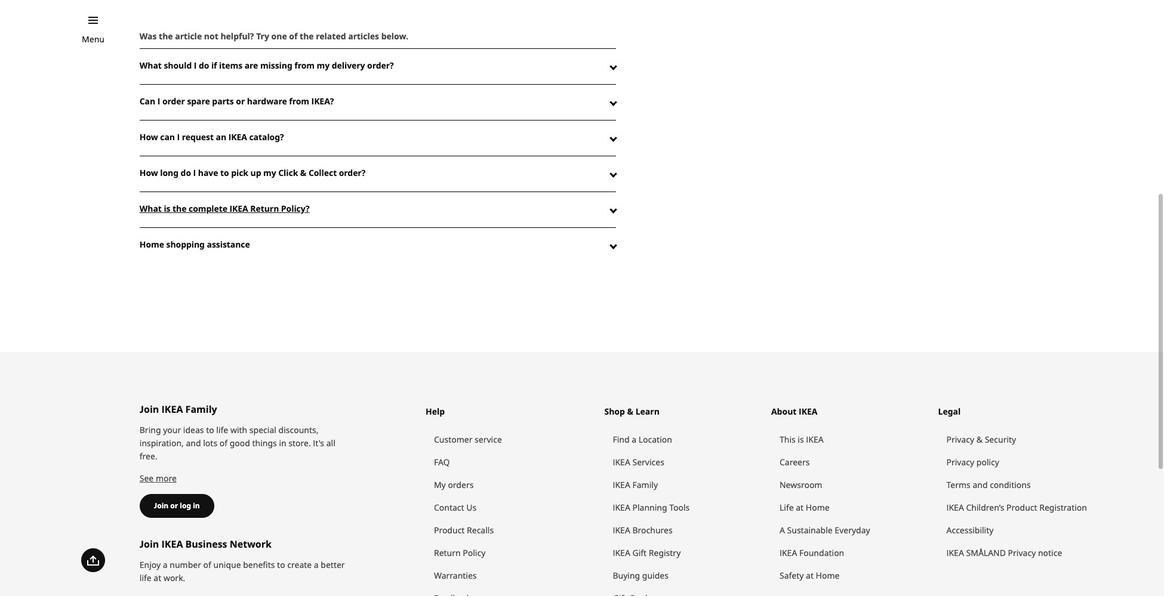 Task type: vqa. For each thing, say whether or not it's contained in the screenshot.
Sustainable
yes



Task type: describe. For each thing, give the bounding box(es) containing it.
good
[[230, 438, 250, 449]]

join or log in button
[[140, 495, 214, 518]]

ikea right this
[[807, 434, 824, 446]]

life at home
[[780, 502, 830, 514]]

to inside "enjoy a number of unique benefits to create a better life at work."
[[277, 560, 285, 571]]

småland
[[967, 548, 1006, 559]]

1 vertical spatial return
[[434, 548, 461, 559]]

hardware
[[247, 95, 287, 107]]

policy
[[463, 548, 486, 559]]

0 horizontal spatial product
[[434, 525, 465, 536]]

click
[[278, 167, 298, 179]]

buying guides
[[613, 570, 669, 582]]

terms and conditions link
[[947, 474, 1094, 497]]

ikea planning tools link
[[613, 497, 760, 520]]

special
[[250, 425, 277, 436]]

home shopping assistance
[[140, 239, 250, 250]]

a
[[780, 525, 785, 536]]

0 vertical spatial of
[[289, 30, 298, 42]]

shopping
[[166, 239, 205, 250]]

was
[[140, 30, 157, 42]]

ikea småland privacy notice link
[[947, 542, 1094, 565]]

ikea inside "link"
[[780, 548, 798, 559]]

have
[[198, 167, 218, 179]]

this
[[780, 434, 796, 446]]

of inside "enjoy a number of unique benefits to create a better life at work."
[[203, 560, 211, 571]]

business
[[186, 538, 227, 551]]

children's
[[967, 502, 1005, 514]]

life
[[780, 502, 794, 514]]

this is ikea
[[780, 434, 824, 446]]

or inside button
[[170, 501, 178, 511]]

and inside the bring your ideas to life with special discounts, inspiration, and lots of good things in store. it's all free.
[[186, 438, 201, 449]]

find a location link
[[613, 429, 760, 452]]

up
[[251, 167, 261, 179]]

bring your ideas to life with special discounts, inspiration, and lots of good things in store. it's all free.
[[140, 425, 336, 462]]

1 horizontal spatial a
[[314, 560, 319, 571]]

join for join or log in
[[154, 501, 169, 511]]

how can i request an ikea catalog?
[[140, 131, 284, 143]]

ikea left gift
[[613, 548, 631, 559]]

enjoy a number of unique benefits to create a better life at work.
[[140, 560, 345, 584]]

ikea?
[[312, 95, 334, 107]]

store.
[[289, 438, 311, 449]]

orders
[[448, 480, 474, 491]]

a for find
[[632, 434, 637, 446]]

one
[[272, 30, 287, 42]]

privacy for privacy & security
[[947, 434, 975, 446]]

privacy policy
[[947, 457, 1000, 468]]

complete
[[189, 203, 228, 214]]

life inside the bring your ideas to life with special discounts, inspiration, and lots of good things in store. it's all free.
[[216, 425, 228, 436]]

bring
[[140, 425, 161, 436]]

try
[[256, 30, 269, 42]]

assistance
[[207, 239, 250, 250]]

order
[[162, 95, 185, 107]]

better
[[321, 560, 345, 571]]

the left related
[[300, 30, 314, 42]]

security
[[985, 434, 1017, 446]]

ikea family link
[[613, 474, 760, 497]]

tools
[[670, 502, 690, 514]]

1 horizontal spatial my
[[317, 60, 330, 71]]

request
[[182, 131, 214, 143]]

brochures
[[633, 525, 673, 536]]

privacy policy link
[[947, 452, 1094, 474]]

lots
[[203, 438, 217, 449]]

menu button
[[82, 33, 105, 46]]

product recalls
[[434, 525, 494, 536]]

guides
[[643, 570, 669, 582]]

what for what should i do if items are missing from my delivery order?
[[140, 60, 162, 71]]

a for enjoy
[[163, 560, 168, 571]]

ikea brochures link
[[613, 520, 760, 542]]

more
[[156, 473, 177, 484]]

is for what
[[164, 203, 171, 214]]

ikea children's product registration link
[[947, 497, 1094, 520]]

work.
[[164, 573, 185, 584]]

things
[[252, 438, 277, 449]]

home for safety
[[816, 570, 840, 582]]

to inside the bring your ideas to life with special discounts, inspiration, and lots of good things in store. it's all free.
[[206, 425, 214, 436]]

contact us link
[[434, 497, 593, 520]]

privacy & security link
[[947, 429, 1094, 452]]

ikea foundation link
[[780, 542, 927, 565]]

newsroom link
[[780, 474, 927, 497]]

gift
[[633, 548, 647, 559]]

enjoy
[[140, 560, 161, 571]]

my orders link
[[434, 474, 593, 497]]

careers link
[[780, 452, 927, 474]]

ikea services
[[613, 457, 665, 468]]

what should i do if items are missing from my delivery order?
[[140, 60, 394, 71]]

sustainable
[[788, 525, 833, 536]]

0 vertical spatial &
[[300, 167, 307, 179]]

items
[[219, 60, 243, 71]]

buying
[[613, 570, 640, 582]]

log
[[180, 501, 191, 511]]

how long do i have to pick up my click & collect order?
[[140, 167, 366, 179]]

join or log in
[[154, 501, 200, 511]]

0 vertical spatial or
[[236, 95, 245, 107]]

ikea up your
[[162, 403, 183, 416]]

privacy & security
[[947, 434, 1017, 446]]

ikea right complete
[[230, 203, 248, 214]]

ikea right an on the left top
[[229, 131, 247, 143]]

conditions
[[990, 480, 1031, 491]]

faq
[[434, 457, 450, 468]]

0 vertical spatial family
[[186, 403, 217, 416]]

ikea gift registry
[[613, 548, 681, 559]]

are
[[245, 60, 258, 71]]



Task type: locate. For each thing, give the bounding box(es) containing it.
my right up at top
[[263, 167, 276, 179]]

my left delivery
[[317, 60, 330, 71]]

articles
[[348, 30, 379, 42]]

0 vertical spatial life
[[216, 425, 228, 436]]

2 vertical spatial of
[[203, 560, 211, 571]]

article
[[175, 30, 202, 42]]

how
[[140, 131, 158, 143], [140, 167, 158, 179]]

1 horizontal spatial to
[[220, 167, 229, 179]]

& right click
[[300, 167, 307, 179]]

return
[[250, 203, 279, 214], [434, 548, 461, 559]]

1 horizontal spatial life
[[216, 425, 228, 436]]

ikea foundation
[[780, 548, 845, 559]]

life left the with
[[216, 425, 228, 436]]

0 vertical spatial how
[[140, 131, 158, 143]]

everyday
[[835, 525, 871, 536]]

0 horizontal spatial a
[[163, 560, 168, 571]]

see more link
[[140, 473, 177, 484]]

inspiration,
[[140, 438, 184, 449]]

to left create
[[277, 560, 285, 571]]

&
[[300, 167, 307, 179], [977, 434, 983, 446]]

accessibility
[[947, 525, 994, 536]]

your
[[163, 425, 181, 436]]

0 horizontal spatial life
[[140, 573, 152, 584]]

0 horizontal spatial of
[[203, 560, 211, 571]]

0 horizontal spatial my
[[263, 167, 276, 179]]

terms
[[947, 480, 971, 491]]

of inside the bring your ideas to life with special discounts, inspiration, and lots of good things in store. it's all free.
[[220, 438, 228, 449]]

0 horizontal spatial order?
[[339, 167, 366, 179]]

1 vertical spatial or
[[170, 501, 178, 511]]

the left complete
[[173, 203, 187, 214]]

and down ideas
[[186, 438, 201, 449]]

how for how can i request an ikea catalog?
[[140, 131, 158, 143]]

was the article not helpful? try one of the related articles below.
[[140, 30, 409, 42]]

family
[[186, 403, 217, 416], [633, 480, 658, 491]]

0 vertical spatial order?
[[367, 60, 394, 71]]

privacy for privacy policy
[[947, 457, 975, 468]]

1 horizontal spatial at
[[796, 502, 804, 514]]

of
[[289, 30, 298, 42], [220, 438, 228, 449], [203, 560, 211, 571]]

1 vertical spatial of
[[220, 438, 228, 449]]

all
[[327, 438, 336, 449]]

1 horizontal spatial do
[[199, 60, 209, 71]]

0 vertical spatial product
[[1007, 502, 1038, 514]]

1 vertical spatial do
[[181, 167, 191, 179]]

how for how long do i have to pick up my click & collect order?
[[140, 167, 158, 179]]

a
[[632, 434, 637, 446], [163, 560, 168, 571], [314, 560, 319, 571]]

privacy up terms
[[947, 457, 975, 468]]

0 vertical spatial my
[[317, 60, 330, 71]]

0 vertical spatial in
[[279, 438, 287, 449]]

home for life
[[806, 502, 830, 514]]

ikea up the safety
[[780, 548, 798, 559]]

product recalls link
[[434, 520, 593, 542]]

at for safety
[[806, 570, 814, 582]]

of right lots
[[220, 438, 228, 449]]

2 how from the top
[[140, 167, 158, 179]]

join for join ikea family
[[140, 403, 159, 416]]

1 horizontal spatial product
[[1007, 502, 1038, 514]]

0 vertical spatial home
[[140, 239, 164, 250]]

privacy down accessibility "link"
[[1009, 548, 1037, 559]]

in left store.
[[279, 438, 287, 449]]

is for this
[[798, 434, 804, 446]]

warranties link
[[434, 565, 593, 588]]

of right one
[[289, 30, 298, 42]]

1 vertical spatial what
[[140, 203, 162, 214]]

1 horizontal spatial or
[[236, 95, 245, 107]]

product down terms and conditions link
[[1007, 502, 1038, 514]]

to
[[220, 167, 229, 179], [206, 425, 214, 436], [277, 560, 285, 571]]

1 horizontal spatial order?
[[367, 60, 394, 71]]

0 horizontal spatial and
[[186, 438, 201, 449]]

0 horizontal spatial is
[[164, 203, 171, 214]]

life inside "enjoy a number of unique benefits to create a better life at work."
[[140, 573, 152, 584]]

0 vertical spatial what
[[140, 60, 162, 71]]

1 horizontal spatial is
[[798, 434, 804, 446]]

see
[[140, 473, 154, 484]]

home down foundation
[[816, 570, 840, 582]]

or
[[236, 95, 245, 107], [170, 501, 178, 511]]

2 horizontal spatial a
[[632, 434, 637, 446]]

menu
[[82, 33, 105, 45]]

what for what is the complete ikea return policy?
[[140, 203, 162, 214]]

the
[[159, 30, 173, 42], [300, 30, 314, 42], [173, 203, 187, 214]]

0 vertical spatial and
[[186, 438, 201, 449]]

ikea services link
[[613, 452, 760, 474]]

at for life
[[796, 502, 804, 514]]

find a location
[[613, 434, 673, 446]]

1 vertical spatial and
[[973, 480, 988, 491]]

0 vertical spatial return
[[250, 203, 279, 214]]

of left unique
[[203, 560, 211, 571]]

home up a sustainable everyday
[[806, 502, 830, 514]]

return policy
[[434, 548, 486, 559]]

privacy up privacy policy at the right bottom of the page
[[947, 434, 975, 446]]

do
[[199, 60, 209, 71], [181, 167, 191, 179]]

in
[[279, 438, 287, 449], [193, 501, 200, 511]]

a sustainable everyday link
[[780, 520, 927, 542]]

0 horizontal spatial or
[[170, 501, 178, 511]]

1 what from the top
[[140, 60, 162, 71]]

life down enjoy
[[140, 573, 152, 584]]

helpful?
[[221, 30, 254, 42]]

privacy inside "link"
[[947, 434, 975, 446]]

a left better
[[314, 560, 319, 571]]

it's
[[313, 438, 324, 449]]

careers
[[780, 457, 810, 468]]

ikea down accessibility
[[947, 548, 965, 559]]

1 vertical spatial &
[[977, 434, 983, 446]]

see more
[[140, 473, 177, 484]]

0 horizontal spatial at
[[154, 573, 161, 584]]

order?
[[367, 60, 394, 71], [339, 167, 366, 179]]

long
[[160, 167, 179, 179]]

0 vertical spatial privacy
[[947, 434, 975, 446]]

and right terms
[[973, 480, 988, 491]]

what down long
[[140, 203, 162, 214]]

ideas
[[183, 425, 204, 436]]

1 vertical spatial order?
[[339, 167, 366, 179]]

or right "parts"
[[236, 95, 245, 107]]

order? right delivery
[[367, 60, 394, 71]]

ikea down ikea family at bottom right
[[613, 502, 631, 514]]

1 how from the top
[[140, 131, 158, 143]]

find
[[613, 434, 630, 446]]

0 vertical spatial do
[[199, 60, 209, 71]]

ikea up number on the bottom left
[[162, 538, 183, 551]]

a right enjoy
[[163, 560, 168, 571]]

network
[[230, 538, 272, 551]]

location
[[639, 434, 673, 446]]

0 vertical spatial from
[[295, 60, 315, 71]]

ikea children's product registration
[[947, 502, 1088, 514]]

2 horizontal spatial to
[[277, 560, 285, 571]]

i
[[194, 60, 197, 71], [158, 95, 160, 107], [177, 131, 180, 143], [193, 167, 196, 179]]

benefits
[[243, 560, 275, 571]]

1 vertical spatial family
[[633, 480, 658, 491]]

at down enjoy
[[154, 573, 161, 584]]

2 vertical spatial privacy
[[1009, 548, 1037, 559]]

spare
[[187, 95, 210, 107]]

1 horizontal spatial and
[[973, 480, 988, 491]]

do left if
[[199, 60, 209, 71]]

the right was
[[159, 30, 173, 42]]

is down long
[[164, 203, 171, 214]]

in inside the bring your ideas to life with special discounts, inspiration, and lots of good things in store. it's all free.
[[279, 438, 287, 449]]

related
[[316, 30, 346, 42]]

0 vertical spatial join
[[140, 403, 159, 416]]

2 what from the top
[[140, 203, 162, 214]]

terms and conditions
[[947, 480, 1031, 491]]

2 vertical spatial join
[[140, 538, 159, 551]]

0 vertical spatial to
[[220, 167, 229, 179]]

do right long
[[181, 167, 191, 179]]

0 horizontal spatial &
[[300, 167, 307, 179]]

order? right collect
[[339, 167, 366, 179]]

and
[[186, 438, 201, 449], [973, 480, 988, 491]]

discounts,
[[279, 425, 319, 436]]

in inside button
[[193, 501, 200, 511]]

at right the safety
[[806, 570, 814, 582]]

is right this
[[798, 434, 804, 446]]

ikea down terms
[[947, 502, 965, 514]]

return left policy?
[[250, 203, 279, 214]]

1 vertical spatial home
[[806, 502, 830, 514]]

policy
[[977, 457, 1000, 468]]

home left shopping
[[140, 239, 164, 250]]

can i order spare parts or hardware from ikea?
[[140, 95, 334, 107]]

1 vertical spatial to
[[206, 425, 214, 436]]

unique
[[214, 560, 241, 571]]

0 horizontal spatial to
[[206, 425, 214, 436]]

1 horizontal spatial family
[[633, 480, 658, 491]]

ikea down ikea services
[[613, 480, 631, 491]]

1 vertical spatial is
[[798, 434, 804, 446]]

safety at home
[[780, 570, 840, 582]]

privacy
[[947, 434, 975, 446], [947, 457, 975, 468], [1009, 548, 1037, 559]]

join inside join or log in button
[[154, 501, 169, 511]]

contact
[[434, 502, 464, 514]]

planning
[[633, 502, 668, 514]]

ikea
[[229, 131, 247, 143], [230, 203, 248, 214], [162, 403, 183, 416], [807, 434, 824, 446], [613, 457, 631, 468], [613, 480, 631, 491], [613, 502, 631, 514], [947, 502, 965, 514], [613, 525, 631, 536], [162, 538, 183, 551], [613, 548, 631, 559], [780, 548, 798, 559], [947, 548, 965, 559]]

foundation
[[800, 548, 845, 559]]

ikea down 'find'
[[613, 457, 631, 468]]

catalog?
[[249, 131, 284, 143]]

2 horizontal spatial of
[[289, 30, 298, 42]]

from left ikea? at the left of the page
[[289, 95, 309, 107]]

0 horizontal spatial family
[[186, 403, 217, 416]]

join for join ikea business network
[[140, 538, 159, 551]]

1 vertical spatial privacy
[[947, 457, 975, 468]]

what
[[140, 60, 162, 71], [140, 203, 162, 214]]

customer
[[434, 434, 473, 446]]

& inside "link"
[[977, 434, 983, 446]]

create
[[287, 560, 312, 571]]

to up lots
[[206, 425, 214, 436]]

how left long
[[140, 167, 158, 179]]

family down services
[[633, 480, 658, 491]]

or left log
[[170, 501, 178, 511]]

1 vertical spatial how
[[140, 167, 158, 179]]

at
[[796, 502, 804, 514], [806, 570, 814, 582], [154, 573, 161, 584]]

accessibility link
[[947, 520, 1094, 542]]

0 vertical spatial is
[[164, 203, 171, 214]]

family inside ikea family "link"
[[633, 480, 658, 491]]

is
[[164, 203, 171, 214], [798, 434, 804, 446]]

a right 'find'
[[632, 434, 637, 446]]

below.
[[382, 30, 409, 42]]

how left can
[[140, 131, 158, 143]]

0 horizontal spatial in
[[193, 501, 200, 511]]

to left pick
[[220, 167, 229, 179]]

service
[[475, 434, 502, 446]]

2 vertical spatial to
[[277, 560, 285, 571]]

1 horizontal spatial in
[[279, 438, 287, 449]]

join up enjoy
[[140, 538, 159, 551]]

& left security
[[977, 434, 983, 446]]

join left log
[[154, 501, 169, 511]]

services
[[633, 457, 665, 468]]

family up ideas
[[186, 403, 217, 416]]

at inside "enjoy a number of unique benefits to create a better life at work."
[[154, 573, 161, 584]]

join up bring
[[140, 403, 159, 416]]

in right log
[[193, 501, 200, 511]]

at right 'life'
[[796, 502, 804, 514]]

a inside "link"
[[632, 434, 637, 446]]

return up the warranties
[[434, 548, 461, 559]]

1 horizontal spatial return
[[434, 548, 461, 559]]

a sustainable everyday
[[780, 525, 871, 536]]

with
[[231, 425, 247, 436]]

ikea gift registry link
[[613, 542, 760, 565]]

0 horizontal spatial return
[[250, 203, 279, 214]]

from
[[295, 60, 315, 71], [289, 95, 309, 107]]

0 horizontal spatial do
[[181, 167, 191, 179]]

1 vertical spatial join
[[154, 501, 169, 511]]

what left should
[[140, 60, 162, 71]]

product down contact
[[434, 525, 465, 536]]

ikea planning tools
[[613, 502, 690, 514]]

1 vertical spatial in
[[193, 501, 200, 511]]

1 vertical spatial my
[[263, 167, 276, 179]]

warranties
[[434, 570, 477, 582]]

this is ikea link
[[780, 429, 927, 452]]

1 vertical spatial product
[[434, 525, 465, 536]]

1 vertical spatial from
[[289, 95, 309, 107]]

ikea left 'brochures'
[[613, 525, 631, 536]]

1 horizontal spatial of
[[220, 438, 228, 449]]

1 horizontal spatial &
[[977, 434, 983, 446]]

notice
[[1039, 548, 1063, 559]]

from right missing
[[295, 60, 315, 71]]

ikea brochures
[[613, 525, 673, 536]]

2 horizontal spatial at
[[806, 570, 814, 582]]

2 vertical spatial home
[[816, 570, 840, 582]]

1 vertical spatial life
[[140, 573, 152, 584]]



